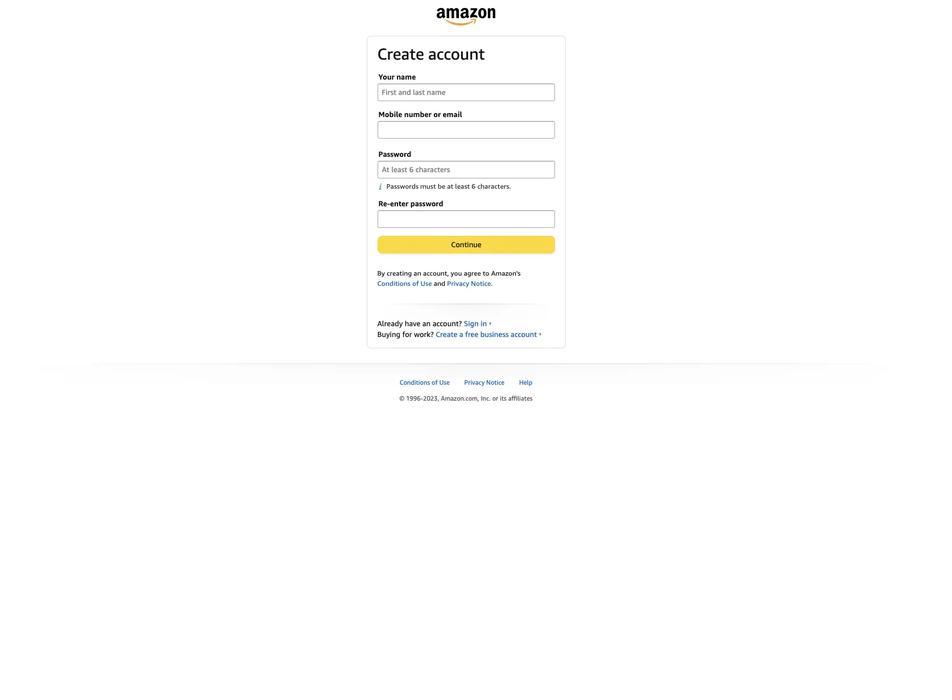 Task type: locate. For each thing, give the bounding box(es) containing it.
use up "2023,"
[[439, 379, 450, 386]]

privacy inside by creating an account, you agree to amazon's conditions of use and privacy notice .
[[447, 279, 469, 288]]

1 horizontal spatial of
[[432, 379, 438, 386]]

conditions of use link up "2023,"
[[400, 379, 452, 386]]

privacy notice link
[[447, 279, 491, 288], [465, 379, 506, 386]]

1996-
[[406, 395, 423, 402]]

conditions up 1996-
[[400, 379, 430, 386]]

conditions
[[377, 279, 411, 288], [400, 379, 430, 386]]

privacy up '© 1996-2023, amazon.com, inc. or its affiliates'
[[465, 379, 485, 386]]

1 vertical spatial an
[[423, 319, 431, 328]]

1 vertical spatial privacy
[[465, 379, 485, 386]]

conditions of use link
[[377, 279, 432, 288], [400, 379, 452, 386]]

account,
[[423, 269, 449, 278]]

.
[[491, 279, 493, 288]]

1 horizontal spatial create
[[436, 330, 458, 339]]

of
[[412, 279, 419, 288], [432, 379, 438, 386]]

conditions of use link down creating
[[377, 279, 432, 288]]

an
[[414, 269, 421, 278], [423, 319, 431, 328]]

inc.
[[481, 395, 491, 402]]

your name
[[379, 72, 416, 81]]

0 horizontal spatial use
[[421, 279, 432, 288]]

you
[[451, 269, 462, 278]]

of up "2023,"
[[432, 379, 438, 386]]

privacy notice link up inc.
[[465, 379, 506, 386]]

notice up its
[[486, 379, 505, 386]]

0 vertical spatial conditions
[[377, 279, 411, 288]]

create down account?
[[436, 330, 458, 339]]

or left its
[[492, 395, 498, 402]]

privacy notice link down agree
[[447, 279, 491, 288]]

conditions down creating
[[377, 279, 411, 288]]

0 vertical spatial or
[[434, 110, 441, 119]]

account
[[428, 44, 485, 63], [511, 330, 537, 339]]

of left the 'and' in the left top of the page
[[412, 279, 419, 288]]

conditions of use
[[400, 379, 452, 386]]

0 horizontal spatial account
[[428, 44, 485, 63]]

1 horizontal spatial an
[[423, 319, 431, 328]]

continue
[[451, 240, 482, 249]]

an for creating
[[414, 269, 421, 278]]

1 vertical spatial of
[[432, 379, 438, 386]]

0 vertical spatial of
[[412, 279, 419, 288]]

use
[[421, 279, 432, 288], [439, 379, 450, 386]]

privacy
[[447, 279, 469, 288], [465, 379, 485, 386]]

an for have
[[423, 319, 431, 328]]

amazon image
[[437, 8, 496, 26]]

0 horizontal spatial or
[[434, 110, 441, 119]]

least
[[455, 182, 470, 190]]

an up work?
[[423, 319, 431, 328]]

create inside already have an account? sign in buying for work? create a free business account
[[436, 330, 458, 339]]

0 vertical spatial notice
[[471, 279, 491, 288]]

Your name text field
[[377, 83, 555, 101]]

1 vertical spatial account
[[511, 330, 537, 339]]

Password password field
[[377, 161, 555, 178]]

notice inside by creating an account, you agree to amazon's conditions of use and privacy notice .
[[471, 279, 491, 288]]

0 vertical spatial create
[[377, 44, 424, 63]]

or
[[434, 110, 441, 119], [492, 395, 498, 402]]

to
[[483, 269, 490, 278]]

account down amazon image
[[428, 44, 485, 63]]

0 vertical spatial privacy
[[447, 279, 469, 288]]

mobile
[[379, 110, 402, 119]]

account right business
[[511, 330, 537, 339]]

mobile number or email
[[379, 110, 462, 119]]

passwords
[[387, 182, 419, 190]]

0 vertical spatial conditions of use link
[[377, 279, 432, 288]]

sign
[[464, 319, 479, 328]]

0 vertical spatial use
[[421, 279, 432, 288]]

free
[[465, 330, 479, 339]]

privacy down you
[[447, 279, 469, 288]]

0 vertical spatial an
[[414, 269, 421, 278]]

0 horizontal spatial of
[[412, 279, 419, 288]]

re-enter password
[[379, 199, 443, 208]]

an right creating
[[414, 269, 421, 278]]

2023,
[[423, 395, 439, 402]]

be
[[438, 182, 446, 190]]

create up your name
[[377, 44, 424, 63]]

use left the 'and' in the left top of the page
[[421, 279, 432, 288]]

an inside by creating an account, you agree to amazon's conditions of use and privacy notice .
[[414, 269, 421, 278]]

account?
[[433, 319, 462, 328]]

name
[[397, 72, 416, 81]]

an inside already have an account? sign in buying for work? create a free business account
[[423, 319, 431, 328]]

password
[[411, 199, 443, 208]]

enter
[[390, 199, 409, 208]]

privacy notice
[[465, 379, 506, 386]]

notice
[[471, 279, 491, 288], [486, 379, 505, 386]]

1 horizontal spatial or
[[492, 395, 498, 402]]

create
[[377, 44, 424, 63], [436, 330, 458, 339]]

1 horizontal spatial use
[[439, 379, 450, 386]]

by creating an account, you agree to amazon's conditions of use and privacy notice .
[[377, 269, 521, 288]]

notice down to
[[471, 279, 491, 288]]

creating
[[387, 269, 412, 278]]

© 1996-2023, amazon.com, inc. or its affiliates
[[400, 395, 533, 402]]

0 horizontal spatial an
[[414, 269, 421, 278]]

passwords must be at least 6 characters.
[[387, 182, 511, 190]]

1 horizontal spatial account
[[511, 330, 537, 339]]

or left email
[[434, 110, 441, 119]]

Continue submit
[[378, 237, 554, 253]]

1 vertical spatial create
[[436, 330, 458, 339]]

Re-enter password password field
[[377, 210, 555, 228]]

1 vertical spatial use
[[439, 379, 450, 386]]



Task type: describe. For each thing, give the bounding box(es) containing it.
sign in link
[[464, 319, 492, 328]]

email
[[443, 110, 462, 119]]

already
[[377, 319, 403, 328]]

re-
[[379, 199, 390, 208]]

business
[[481, 330, 509, 339]]

1 vertical spatial conditions
[[400, 379, 430, 386]]

number
[[404, 110, 432, 119]]

6
[[472, 182, 476, 190]]

0 vertical spatial privacy notice link
[[447, 279, 491, 288]]

Mobile number or email email field
[[377, 121, 555, 139]]

by
[[377, 269, 385, 278]]

1 vertical spatial conditions of use link
[[400, 379, 452, 386]]

0 horizontal spatial create
[[377, 44, 424, 63]]

1 vertical spatial or
[[492, 395, 498, 402]]

password
[[379, 149, 411, 158]]

agree
[[464, 269, 481, 278]]

amazon.com,
[[441, 395, 479, 402]]

buying
[[377, 330, 401, 339]]

©
[[400, 395, 404, 402]]

use inside by creating an account, you agree to amazon's conditions of use and privacy notice .
[[421, 279, 432, 288]]

a
[[460, 330, 463, 339]]

account inside already have an account? sign in buying for work? create a free business account
[[511, 330, 537, 339]]

and
[[434, 279, 446, 288]]

at
[[447, 182, 454, 190]]

help link
[[519, 379, 534, 386]]

have
[[405, 319, 421, 328]]

affiliates
[[508, 395, 533, 402]]

help
[[519, 379, 534, 386]]

in
[[481, 319, 487, 328]]

0 vertical spatial account
[[428, 44, 485, 63]]

alert image
[[379, 183, 387, 190]]

must
[[420, 182, 436, 190]]

for
[[402, 330, 412, 339]]

1 vertical spatial privacy notice link
[[465, 379, 506, 386]]

work?
[[414, 330, 434, 339]]

of inside by creating an account, you agree to amazon's conditions of use and privacy notice .
[[412, 279, 419, 288]]

create account
[[377, 44, 485, 63]]

your
[[379, 72, 395, 81]]

create a free business account link
[[436, 330, 542, 339]]

already have an account? sign in buying for work? create a free business account
[[377, 319, 537, 339]]

amazon's
[[491, 269, 521, 278]]

its
[[500, 395, 507, 402]]

conditions inside by creating an account, you agree to amazon's conditions of use and privacy notice .
[[377, 279, 411, 288]]

characters.
[[478, 182, 511, 190]]

1 vertical spatial notice
[[486, 379, 505, 386]]



Task type: vqa. For each thing, say whether or not it's contained in the screenshot.
'an' for have
yes



